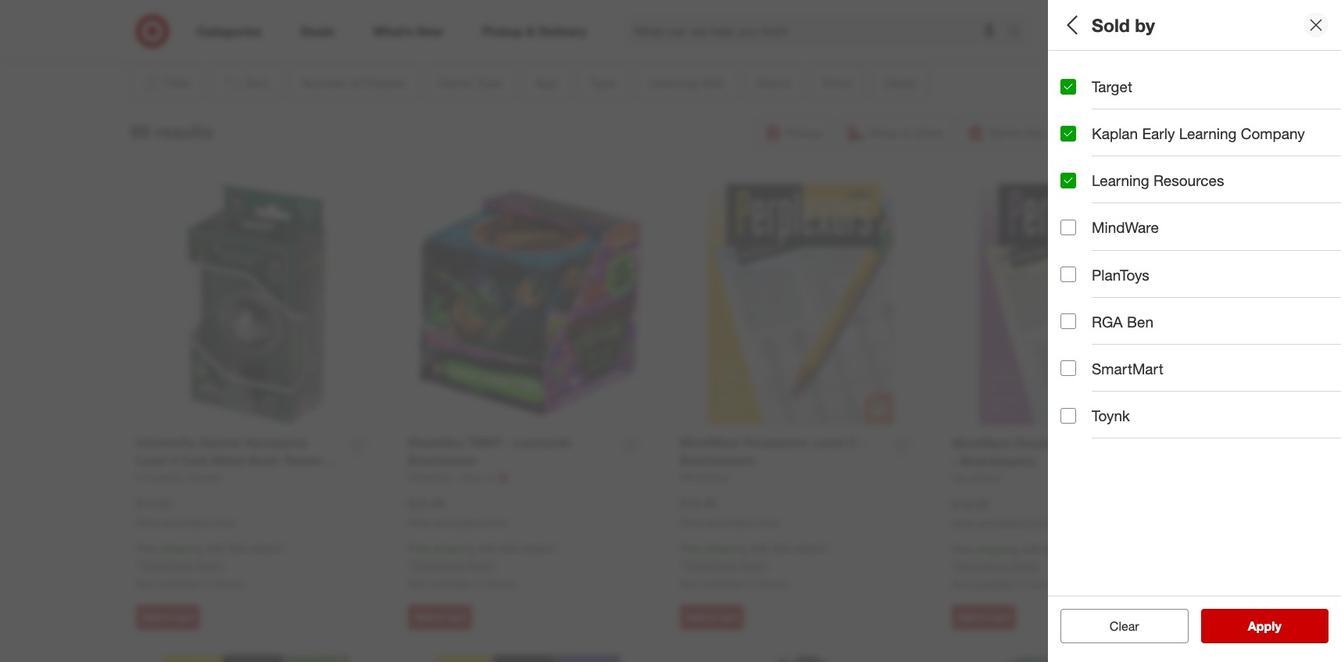 Task type: locate. For each thing, give the bounding box(es) containing it.
free shipping with $35 orders* * exclusions apply. not available in stores
[[136, 542, 285, 590], [408, 542, 557, 590], [680, 542, 829, 590], [952, 543, 1101, 591]]

1 horizontal spatial results
[[1258, 618, 1298, 634]]

1 clear from the left
[[1102, 618, 1132, 634]]

kaplan
[[1092, 124, 1138, 142]]

$15
[[1115, 306, 1132, 319]]

bepuzzled;
[[1164, 251, 1219, 265]]

results right see
[[1258, 618, 1298, 634]]

results
[[155, 120, 213, 142], [1258, 618, 1298, 634]]

PlanToys checkbox
[[1061, 267, 1076, 282]]

available
[[157, 577, 199, 590], [429, 577, 471, 590], [701, 577, 743, 590], [973, 578, 1015, 591]]

learning up creative on the right top of the page
[[1092, 171, 1150, 189]]

$25.99 when purchased online
[[408, 495, 507, 528]]

orders*
[[249, 542, 285, 555], [522, 542, 557, 555], [794, 542, 829, 555], [1066, 543, 1101, 556]]

learning up coding;
[[1061, 176, 1123, 194]]

coding;
[[1061, 197, 1099, 210]]

apply.
[[195, 558, 225, 572], [467, 558, 497, 572], [739, 558, 769, 572], [1011, 559, 1041, 572]]

$100;
[[1271, 306, 1298, 319]]

purchased inside $25.99 when purchased online
[[435, 516, 480, 528]]

clear for clear
[[1110, 618, 1139, 634]]

learning inside learning skill coding; creative thinking; creativity; fine motor skills; gr
[[1061, 176, 1123, 194]]

&
[[1265, 251, 1272, 265]]

in inside brand alice in wonderland; bepuzzled; chuckle & roar; educatio
[[1088, 251, 1096, 265]]

guest
[[1061, 395, 1103, 413]]

clear button
[[1061, 609, 1189, 643]]

clear
[[1102, 618, 1132, 634], [1110, 618, 1139, 634]]

$50;
[[1211, 306, 1232, 319]]

MindWare checkbox
[[1061, 220, 1076, 235]]

$16.95
[[680, 495, 718, 511], [952, 496, 990, 512]]

0 horizontal spatial results
[[155, 120, 213, 142]]

free
[[136, 542, 158, 555], [408, 542, 430, 555], [680, 542, 702, 555], [952, 543, 974, 556]]

all filters
[[1061, 14, 1136, 36]]

games;
[[1094, 142, 1132, 155]]

apply button
[[1201, 609, 1329, 643]]

1 vertical spatial all
[[1061, 361, 1073, 374]]

sold
[[1092, 14, 1130, 36]]

RGA Ben checkbox
[[1061, 314, 1076, 329]]

1 vertical spatial results
[[1258, 618, 1298, 634]]

when inside $14.87 when purchased online
[[136, 516, 160, 528]]

see results button
[[1201, 609, 1329, 643]]

results right 99 at the top left of the page
[[155, 120, 213, 142]]

when
[[136, 516, 160, 528], [408, 516, 432, 528], [680, 516, 704, 528], [952, 517, 977, 529]]

$14.87
[[136, 495, 173, 511]]

all filters dialog
[[1048, 0, 1341, 662]]

ben
[[1127, 312, 1154, 330]]

kids;
[[1061, 87, 1086, 100]]

deals all deals; sale; weekly ad
[[1061, 341, 1189, 374]]

clear inside "button"
[[1110, 618, 1139, 634]]

early
[[1142, 124, 1175, 142]]

mindware
[[1092, 218, 1159, 236]]

stores
[[214, 577, 244, 590], [486, 577, 516, 590], [758, 577, 788, 590], [1030, 578, 1060, 591]]

resources
[[1154, 171, 1225, 189]]

*
[[136, 558, 140, 572], [408, 558, 412, 572], [680, 558, 684, 572], [952, 559, 956, 572]]

$35
[[229, 542, 246, 555], [501, 542, 518, 555], [773, 542, 791, 555], [1045, 543, 1063, 556]]

2 all from the top
[[1061, 361, 1073, 374]]

type board games; brainteasers
[[1061, 122, 1196, 155]]

learning for skill
[[1061, 176, 1123, 194]]

creativity;
[[1193, 197, 1243, 210]]

clear inside button
[[1102, 618, 1132, 634]]

brand alice in wonderland; bepuzzled; chuckle & roar; educatio
[[1061, 231, 1341, 265]]

learning
[[1179, 124, 1237, 142], [1092, 171, 1150, 189], [1061, 176, 1123, 194]]

price
[[1061, 286, 1098, 304]]

results inside button
[[1258, 618, 1298, 634]]

$0
[[1061, 306, 1072, 319]]

Toynk checkbox
[[1061, 408, 1076, 423]]

age kids; adult
[[1061, 67, 1114, 100]]

0 vertical spatial results
[[155, 120, 213, 142]]

ad
[[1175, 361, 1189, 374]]

adult
[[1089, 87, 1114, 100]]

brand
[[1061, 231, 1103, 249]]

smartmart
[[1092, 359, 1164, 377]]

$25.99
[[408, 495, 446, 511]]

$16.95 when purchased online
[[680, 495, 779, 528], [952, 496, 1051, 529]]

sale;
[[1109, 361, 1134, 374]]

Learning Resources checkbox
[[1061, 173, 1076, 188]]

purchased
[[163, 516, 208, 528], [435, 516, 480, 528], [707, 516, 752, 528], [979, 517, 1024, 529]]

all left sold
[[1061, 14, 1082, 36]]

exclusions
[[140, 558, 192, 572], [412, 558, 464, 572], [684, 558, 736, 572], [956, 559, 1008, 572]]

0 horizontal spatial $16.95
[[680, 495, 718, 511]]

gr
[[1333, 197, 1341, 210]]

2 clear from the left
[[1110, 618, 1139, 634]]

clear all button
[[1061, 609, 1189, 643]]

exclusions apply. button
[[140, 558, 225, 573], [412, 558, 497, 573], [684, 558, 769, 573], [956, 558, 1041, 574]]

see
[[1232, 618, 1254, 634]]

$25
[[1175, 306, 1192, 319]]

$50
[[1235, 306, 1252, 319]]

1 horizontal spatial $16.95 when purchased online
[[952, 496, 1051, 529]]

learning skill coding; creative thinking; creativity; fine motor skills; gr
[[1061, 176, 1341, 210]]

not
[[136, 577, 154, 590], [408, 577, 426, 590], [680, 577, 698, 590], [952, 578, 970, 591]]

age
[[1061, 67, 1088, 85]]

1
[[1061, 415, 1067, 429]]

Kaplan Early Learning Company checkbox
[[1061, 126, 1076, 141]]

see results
[[1232, 618, 1298, 634]]

all down 'deals'
[[1061, 361, 1073, 374]]

online inside $14.87 when purchased online
[[210, 516, 235, 528]]

creative
[[1102, 197, 1143, 210]]

alice
[[1061, 251, 1085, 265]]

online
[[210, 516, 235, 528], [482, 516, 507, 528], [754, 516, 779, 528], [1026, 517, 1051, 529]]

in
[[1088, 251, 1096, 265], [202, 577, 211, 590], [474, 577, 483, 590], [746, 577, 755, 590], [1018, 578, 1027, 591]]

0 vertical spatial all
[[1061, 14, 1082, 36]]

shipping
[[161, 542, 203, 555], [433, 542, 475, 555], [705, 542, 747, 555], [977, 543, 1019, 556]]

search button
[[1001, 14, 1038, 52]]

sold by
[[1092, 14, 1155, 36]]

SmartMart checkbox
[[1061, 361, 1076, 376]]



Task type: vqa. For each thing, say whether or not it's contained in the screenshot.
the Ventura for Encino
no



Task type: describe. For each thing, give the bounding box(es) containing it.
clear for clear all
[[1102, 618, 1132, 634]]

motor
[[1269, 197, 1298, 210]]

sponsored
[[1088, 37, 1134, 49]]

rga
[[1092, 312, 1123, 330]]

wonderland;
[[1099, 251, 1161, 265]]

roar;
[[1275, 251, 1301, 265]]

all inside the deals all deals; sale; weekly ad
[[1061, 361, 1073, 374]]

search
[[1001, 25, 1038, 40]]

1 all from the top
[[1061, 14, 1082, 36]]

results for 99 results
[[155, 120, 213, 142]]

learning resources
[[1092, 171, 1225, 189]]

skill
[[1127, 176, 1156, 194]]

target
[[1092, 77, 1133, 95]]

deals;
[[1076, 361, 1106, 374]]

1 horizontal spatial $16.95
[[952, 496, 990, 512]]

kaplan early learning company
[[1092, 124, 1305, 142]]

by
[[1135, 14, 1155, 36]]

online inside $25.99 when purchased online
[[482, 516, 507, 528]]

apply
[[1248, 618, 1282, 634]]

99
[[130, 120, 150, 142]]

advertisement region
[[196, 0, 1134, 37]]

Include out of stock checkbox
[[1061, 564, 1076, 580]]

rating
[[1107, 395, 1153, 413]]

board
[[1061, 142, 1091, 155]]

99 results
[[130, 120, 213, 142]]

type
[[1061, 122, 1094, 140]]

star
[[1070, 415, 1088, 429]]

$14.87 when purchased online
[[136, 495, 235, 528]]

deals
[[1061, 341, 1101, 359]]

company
[[1241, 124, 1305, 142]]

clear all
[[1102, 618, 1147, 634]]

brainteasers
[[1135, 142, 1196, 155]]

price $0  –  $15; $15  –  $25; $25  –  $50; $50  –  $100; $100  –  
[[1061, 286, 1341, 319]]

sold by dialog
[[1048, 0, 1341, 662]]

plantoys
[[1092, 265, 1150, 283]]

educatio
[[1304, 251, 1341, 265]]

toynk
[[1092, 406, 1130, 424]]

guest rating 1 star and up
[[1061, 395, 1153, 429]]

purchased inside $14.87 when purchased online
[[163, 516, 208, 528]]

thinking;
[[1146, 197, 1190, 210]]

up
[[1113, 415, 1125, 429]]

rga ben
[[1092, 312, 1154, 330]]

chuckle
[[1222, 251, 1262, 265]]

What can we help you find? suggestions appear below search field
[[625, 14, 1012, 48]]

filters
[[1087, 14, 1136, 36]]

$25;
[[1151, 306, 1172, 319]]

skills;
[[1301, 197, 1330, 210]]

and
[[1091, 415, 1110, 429]]

0 horizontal spatial $16.95 when purchased online
[[680, 495, 779, 528]]

learning for resources
[[1092, 171, 1150, 189]]

Target checkbox
[[1061, 79, 1076, 94]]

$15;
[[1091, 306, 1112, 319]]

$100
[[1301, 306, 1324, 319]]

weekly
[[1137, 361, 1172, 374]]

all
[[1135, 618, 1147, 634]]

fine
[[1246, 197, 1266, 210]]

when inside $25.99 when purchased online
[[408, 516, 432, 528]]

results for see results
[[1258, 618, 1298, 634]]

learning right early
[[1179, 124, 1237, 142]]



